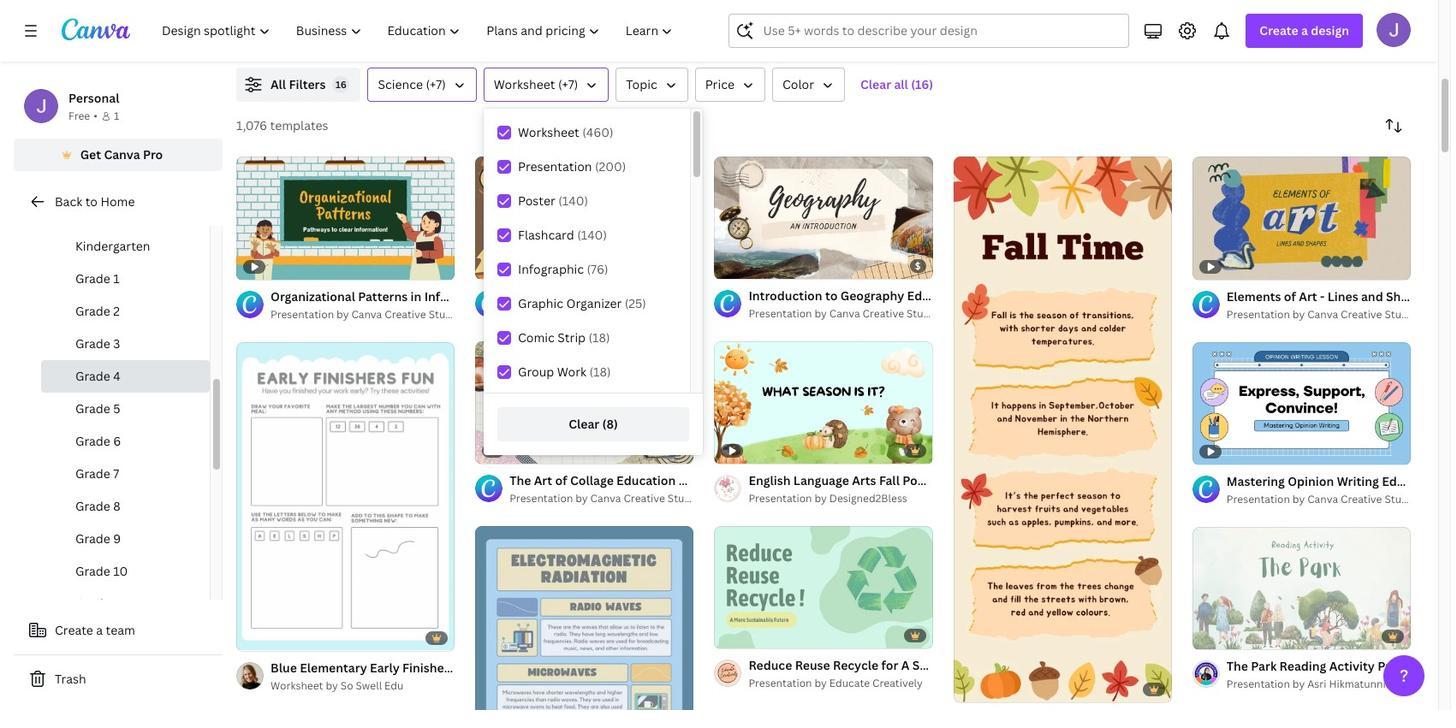 Task type: vqa. For each thing, say whether or not it's contained in the screenshot.


Task type: locate. For each thing, give the bounding box(es) containing it.
create inside dropdown button
[[1260, 22, 1299, 39]]

grade left 5
[[75, 401, 110, 417]]

flashcard (140)
[[518, 227, 607, 243]]

3 lesson from the left
[[897, 31, 931, 45]]

2 lesson from the left
[[584, 31, 618, 45]]

of
[[734, 259, 743, 271], [734, 629, 743, 642], [1212, 630, 1222, 642]]

educate
[[830, 677, 870, 692]]

a inside dropdown button
[[1302, 22, 1309, 39]]

1 horizontal spatial to
[[347, 12, 360, 28]]

clear left the (8)
[[569, 416, 600, 433]]

grade for grade 9
[[75, 531, 110, 547]]

infographic
[[518, 261, 584, 278]]

lesson down "the" at the right of the page
[[897, 31, 931, 45]]

grade 1 link
[[41, 263, 210, 296]]

(18) for comic strip (18)
[[589, 330, 610, 346]]

1 lesson from the left
[[271, 31, 305, 45]]

get canva pro
[[80, 146, 163, 163]]

by
[[308, 31, 320, 45], [621, 31, 633, 45], [934, 31, 946, 45], [1247, 31, 1259, 45], [576, 307, 588, 321], [815, 307, 827, 321], [337, 307, 349, 322], [1293, 307, 1306, 322], [576, 492, 588, 507], [815, 492, 827, 507], [1293, 493, 1306, 507], [815, 677, 827, 692], [1293, 678, 1306, 692], [326, 679, 338, 693]]

1,076 templates
[[236, 117, 329, 134]]

2 horizontal spatial 10
[[1224, 630, 1235, 642]]

2 lesson by canva creative studio link from the left
[[584, 30, 842, 47]]

0 horizontal spatial clear
[[569, 416, 600, 433]]

presentation by designed2bless link
[[749, 491, 933, 508]]

lesson up all
[[271, 31, 305, 45]]

(460)
[[583, 124, 614, 140]]

clear inside clear (8) button
[[569, 416, 600, 433]]

studio
[[400, 31, 433, 45], [713, 31, 745, 45], [1026, 31, 1058, 45], [1339, 31, 1371, 45], [668, 307, 700, 321], [907, 307, 940, 321], [429, 307, 461, 322], [1385, 307, 1418, 322], [668, 492, 700, 507], [1385, 493, 1418, 507]]

9
[[746, 259, 752, 271], [113, 531, 121, 547]]

grade for grade 5
[[75, 401, 110, 417]]

presentation by asri hikmatunnisa link
[[1227, 677, 1412, 694]]

None search field
[[729, 14, 1130, 48]]

(140) for flashcard (140)
[[577, 227, 607, 243]]

creatively
[[873, 677, 923, 692]]

a left team
[[96, 623, 103, 639]]

introduction up filters
[[271, 12, 345, 28]]

to inside the introduction to waves lesson by canva creative studio
[[347, 12, 360, 28]]

0 horizontal spatial create
[[55, 623, 93, 639]]

cycle
[[958, 12, 991, 28]]

grade down grade 9
[[75, 564, 110, 580]]

(25)
[[625, 296, 647, 312]]

6 grade from the top
[[75, 433, 110, 450]]

pre-
[[75, 206, 99, 222]]

(18) right strip
[[589, 330, 610, 346]]

studio inside energy transformation lesson by canva creative studio
[[1339, 31, 1371, 45]]

all filters
[[271, 76, 326, 93]]

presentation
[[518, 158, 592, 175], [510, 307, 573, 321], [749, 307, 812, 321], [271, 307, 334, 322], [1227, 307, 1291, 322], [510, 492, 573, 507], [749, 492, 812, 507], [1227, 493, 1291, 507], [749, 677, 812, 692], [1227, 678, 1291, 692]]

lesson by canva creative studio link for introduction to waves
[[271, 30, 529, 47]]

grade for grade 4
[[75, 368, 110, 385]]

get
[[80, 146, 101, 163]]

clear left all
[[861, 76, 892, 93]]

0 horizontal spatial 10
[[113, 564, 128, 580]]

2 horizontal spatial to
[[660, 12, 673, 28]]

3 grade from the top
[[75, 336, 110, 352]]

0 vertical spatial (18)
[[589, 330, 610, 346]]

3 lesson by canva creative studio link from the left
[[897, 30, 1155, 47]]

(18)
[[589, 330, 610, 346], [590, 364, 611, 380]]

8
[[113, 499, 121, 515]]

8 grade from the top
[[75, 499, 110, 515]]

1 vertical spatial a
[[96, 623, 103, 639]]

4 grade from the top
[[75, 368, 110, 385]]

back
[[55, 194, 82, 210]]

science
[[378, 76, 423, 93]]

color button
[[773, 68, 845, 102]]

grade left 3
[[75, 336, 110, 352]]

1 horizontal spatial (+7)
[[559, 76, 578, 93]]

(18) for group work (18)
[[590, 364, 611, 380]]

free •
[[69, 109, 98, 123]]

by inside the water cycle lesson by canva creative studio
[[934, 31, 946, 45]]

9 inside 'link'
[[746, 259, 752, 271]]

grade for grade 7
[[75, 466, 110, 482]]

a inside "button"
[[96, 623, 103, 639]]

1 horizontal spatial 1 of 10
[[1205, 630, 1235, 642]]

9 grade from the top
[[75, 531, 110, 547]]

(140) up the (76)
[[577, 227, 607, 243]]

grade 4
[[75, 368, 121, 385]]

clear inside button
[[861, 76, 892, 93]]

grade left 4 at the left bottom of page
[[75, 368, 110, 385]]

topic
[[626, 76, 658, 93]]

lesson by canva creative studio link down transformation
[[1209, 30, 1452, 47]]

11 grade from the top
[[75, 596, 110, 612]]

0 horizontal spatial (+7)
[[426, 76, 446, 93]]

reduce reuse recycle for a sustainable future education presentation in green blue illustrative style image
[[715, 527, 933, 650]]

introduction up topic
[[584, 12, 657, 28]]

blue elementary early finishers activity worksheet worksheet by so swell edu
[[271, 660, 569, 693]]

introduction to geography education presentation in a brown and beige scrapbook style image
[[715, 156, 933, 279]]

introduction
[[271, 12, 345, 28], [584, 12, 657, 28]]

1,076
[[236, 117, 267, 134]]

7 grade from the top
[[75, 466, 110, 482]]

grade for grade 3
[[75, 336, 110, 352]]

to
[[347, 12, 360, 28], [660, 12, 673, 28], [85, 194, 98, 210]]

1 vertical spatial 9
[[113, 531, 121, 547]]

(140) down presentation (200)
[[559, 193, 589, 209]]

lesson by canva creative studio link
[[271, 30, 529, 47], [584, 30, 842, 47], [897, 30, 1155, 47], [1209, 30, 1452, 47]]

0 horizontal spatial 1 of 10
[[727, 629, 757, 642]]

1 1 of 10 link from the left
[[715, 527, 933, 650]]

clear
[[861, 76, 892, 93], [569, 416, 600, 433]]

studio inside introduction to electricity lesson by canva creative studio
[[713, 31, 745, 45]]

elementary
[[300, 660, 367, 676]]

0 vertical spatial 9
[[746, 259, 752, 271]]

0 vertical spatial create
[[1260, 22, 1299, 39]]

of inside 1 of 9 'link'
[[734, 259, 743, 271]]

to for waves
[[347, 12, 360, 28]]

lesson inside introduction to electricity lesson by canva creative studio
[[584, 31, 618, 45]]

work
[[557, 364, 587, 380]]

worksheet up worksheet (460)
[[494, 76, 556, 93]]

a left design
[[1302, 22, 1309, 39]]

2 1 of 10 link from the left
[[1193, 527, 1412, 650]]

lesson up topic button
[[584, 31, 618, 45]]

1 for presentation by canva creative studio
[[727, 259, 732, 271]]

4 lesson by canva creative studio link from the left
[[1209, 30, 1452, 47]]

1 horizontal spatial create
[[1260, 22, 1299, 39]]

2 (+7) from the left
[[559, 76, 578, 93]]

(+7) for science (+7)
[[426, 76, 446, 93]]

grade up create a team
[[75, 596, 110, 612]]

lesson inside the water cycle lesson by canva creative studio
[[897, 31, 931, 45]]

1 vertical spatial (18)
[[590, 364, 611, 380]]

1 horizontal spatial 9
[[746, 259, 752, 271]]

grade left 7
[[75, 466, 110, 482]]

back to home link
[[14, 185, 223, 219]]

canva inside the introduction to waves lesson by canva creative studio
[[323, 31, 353, 45]]

clear (8)
[[569, 416, 618, 433]]

creative inside energy transformation lesson by canva creative studio
[[1295, 31, 1336, 45]]

0 horizontal spatial to
[[85, 194, 98, 210]]

1 of 10 link for canva
[[1193, 527, 1412, 650]]

lesson for introduction to waves
[[271, 31, 305, 45]]

lesson inside energy transformation lesson by canva creative studio
[[1209, 31, 1244, 45]]

grade 11 link
[[41, 588, 210, 621]]

lesson down energy
[[1209, 31, 1244, 45]]

0 horizontal spatial 1 of 10 link
[[715, 527, 933, 650]]

lesson for introduction to electricity
[[584, 31, 618, 45]]

creative inside the water cycle lesson by canva creative studio
[[982, 31, 1023, 45]]

worksheet (+7) button
[[484, 68, 609, 102]]

organizer
[[567, 296, 622, 312]]

introduction to waves link
[[271, 11, 529, 30]]

1 horizontal spatial 1 of 10 link
[[1193, 527, 1412, 650]]

4 lesson from the left
[[1209, 31, 1244, 45]]

all
[[271, 76, 286, 93]]

canva inside energy transformation lesson by canva creative studio
[[1262, 31, 1292, 45]]

1 horizontal spatial a
[[1302, 22, 1309, 39]]

(8)
[[603, 416, 618, 433]]

1 of 10
[[727, 629, 757, 642], [1205, 630, 1235, 642]]

1 horizontal spatial 10
[[746, 629, 757, 642]]

5 grade from the top
[[75, 401, 110, 417]]

by inside introduction to electricity lesson by canva creative studio
[[621, 31, 633, 45]]

presentation by canva creative studio
[[510, 307, 700, 321], [749, 307, 940, 321], [271, 307, 461, 322], [1227, 307, 1418, 322], [510, 492, 700, 507], [1227, 493, 1418, 507]]

grade 3
[[75, 336, 120, 352]]

grade
[[75, 271, 110, 287], [75, 303, 110, 320], [75, 336, 110, 352], [75, 368, 110, 385], [75, 401, 110, 417], [75, 433, 110, 450], [75, 466, 110, 482], [75, 499, 110, 515], [75, 531, 110, 547], [75, 564, 110, 580], [75, 596, 110, 612]]

lesson
[[271, 31, 305, 45], [584, 31, 618, 45], [897, 31, 931, 45], [1209, 31, 1244, 45]]

introduction to electricity lesson by canva creative studio
[[584, 12, 745, 45]]

grade 5
[[75, 401, 120, 417]]

0 vertical spatial (140)
[[559, 193, 589, 209]]

1 grade from the top
[[75, 271, 110, 287]]

0 horizontal spatial introduction
[[271, 12, 345, 28]]

1 vertical spatial create
[[55, 623, 93, 639]]

canva inside the water cycle lesson by canva creative studio
[[949, 31, 979, 45]]

(18) right work
[[590, 364, 611, 380]]

introduction inside the introduction to waves lesson by canva creative studio
[[271, 12, 345, 28]]

grade left the 8
[[75, 499, 110, 515]]

0 horizontal spatial a
[[96, 623, 103, 639]]

pre-school link
[[41, 198, 210, 230]]

school
[[99, 206, 138, 222]]

designed2bless
[[830, 492, 908, 507]]

2 grade from the top
[[75, 303, 110, 320]]

Search search field
[[764, 15, 1119, 47]]

filters
[[289, 76, 326, 93]]

10 grade from the top
[[75, 564, 110, 580]]

1 vertical spatial clear
[[569, 416, 600, 433]]

introduction for introduction to waves
[[271, 12, 345, 28]]

lesson by canva creative studio link down cycle
[[897, 30, 1155, 47]]

1 vertical spatial (140)
[[577, 227, 607, 243]]

grade left 2
[[75, 303, 110, 320]]

grade for grade 10
[[75, 564, 110, 580]]

1 horizontal spatial introduction
[[584, 12, 657, 28]]

1 introduction from the left
[[271, 12, 345, 28]]

create a team button
[[14, 614, 223, 648]]

16 filter options selected element
[[333, 76, 350, 93]]

grade for grade 1
[[75, 271, 110, 287]]

1 inside 'link'
[[727, 259, 732, 271]]

(+7) right science
[[426, 76, 446, 93]]

to left electricity
[[660, 12, 673, 28]]

grade for grade 6
[[75, 433, 110, 450]]

the water cycle link
[[897, 11, 1155, 30]]

1 of 10 link for designed2bless
[[715, 527, 933, 650]]

presentation by educate creatively link
[[749, 676, 933, 693]]

to right back
[[85, 194, 98, 210]]

introduction inside introduction to electricity lesson by canva creative studio
[[584, 12, 657, 28]]

create inside "button"
[[55, 623, 93, 639]]

grade 7 link
[[41, 458, 210, 491]]

jacob simon image
[[1377, 13, 1412, 47]]

1 of 9 link
[[715, 156, 933, 279]]

create down grade 11
[[55, 623, 93, 639]]

edu
[[385, 679, 404, 693]]

grade up grade 2 at left
[[75, 271, 110, 287]]

(140)
[[559, 193, 589, 209], [577, 227, 607, 243]]

1 (+7) from the left
[[426, 76, 446, 93]]

comic
[[518, 330, 555, 346]]

to inside introduction to electricity lesson by canva creative studio
[[660, 12, 673, 28]]

create a design button
[[1247, 14, 1364, 48]]

1 for presentation by asri hikmatunnisa
[[1205, 630, 1210, 642]]

1 horizontal spatial clear
[[861, 76, 892, 93]]

3
[[113, 336, 120, 352]]

(+7) up worksheet (460)
[[559, 76, 578, 93]]

lesson by canva creative studio link down electricity
[[584, 30, 842, 47]]

lesson by canva creative studio link down waves
[[271, 30, 529, 47]]

grade down 'grade 8'
[[75, 531, 110, 547]]

grade 6 link
[[41, 426, 210, 458]]

lesson inside the introduction to waves lesson by canva creative studio
[[271, 31, 305, 45]]

grade inside 'link'
[[75, 499, 110, 515]]

to left waves
[[347, 12, 360, 28]]

a
[[1302, 22, 1309, 39], [96, 623, 103, 639]]

2 introduction from the left
[[584, 12, 657, 28]]

Sort by button
[[1377, 109, 1412, 143]]

a for design
[[1302, 22, 1309, 39]]

grade 2
[[75, 303, 120, 320]]

0 vertical spatial a
[[1302, 22, 1309, 39]]

grade left 6
[[75, 433, 110, 450]]

create down energy transformation image on the right top
[[1260, 22, 1299, 39]]

1 lesson by canva creative studio link from the left
[[271, 30, 529, 47]]

introduction for introduction to electricity
[[584, 12, 657, 28]]

the
[[897, 12, 918, 28]]

electricity
[[676, 12, 736, 28]]

0 vertical spatial clear
[[861, 76, 892, 93]]

1 of 9
[[727, 259, 752, 271]]

worksheet
[[494, 76, 556, 93], [518, 124, 580, 140], [507, 660, 569, 676], [271, 679, 323, 693]]

(+7) for worksheet (+7)
[[559, 76, 578, 93]]



Task type: describe. For each thing, give the bounding box(es) containing it.
grade 6
[[75, 433, 121, 450]]

graphic organizer (25)
[[518, 296, 647, 312]]

1 of 10 for presentation by asri hikmatunnisa
[[1205, 630, 1235, 642]]

a for team
[[96, 623, 103, 639]]

pre-school
[[75, 206, 138, 222]]

the park reading activity presentation in green watercolor handdrawn style image
[[1193, 527, 1412, 650]]

create a design
[[1260, 22, 1350, 39]]

10 for presentation by asri hikmatunnisa
[[1224, 630, 1235, 642]]

flashcard
[[518, 227, 574, 243]]

creative inside the introduction to waves lesson by canva creative studio
[[356, 31, 398, 45]]

all
[[895, 76, 909, 93]]

grade for grade 8
[[75, 499, 110, 515]]

lesson by canva creative studio link for introduction to electricity
[[584, 30, 842, 47]]

fall time educational infographic in orange colors in a simple style image
[[954, 157, 1172, 703]]

create for create a team
[[55, 623, 93, 639]]

grade for grade 11
[[75, 596, 110, 612]]

energy transformation link
[[1209, 11, 1452, 30]]

10 for presentation by educate creatively
[[746, 629, 757, 642]]

grade 8 link
[[41, 491, 210, 523]]

early
[[370, 660, 400, 676]]

worksheet inside button
[[494, 76, 556, 93]]

energy transformation image
[[1175, 0, 1452, 4]]

(200)
[[595, 158, 626, 175]]

11
[[113, 596, 126, 612]]

presentation by educate creatively
[[749, 677, 923, 692]]

16
[[336, 78, 347, 91]]

worksheet (460)
[[518, 124, 614, 140]]

presentation by asri hikmatunnisa
[[1227, 678, 1397, 692]]

introduction to electricity link
[[584, 11, 842, 30]]

get canva pro button
[[14, 139, 223, 171]]

clear for clear (8)
[[569, 416, 600, 433]]

price button
[[695, 68, 766, 102]]

pro
[[143, 146, 163, 163]]

grade 3 link
[[41, 328, 210, 361]]

by inside "blue elementary early finishers activity worksheet worksheet by so swell edu"
[[326, 679, 338, 693]]

6
[[113, 433, 121, 450]]

presentation (200)
[[518, 158, 626, 175]]

clear (8) button
[[498, 408, 690, 442]]

grade 2 link
[[41, 296, 210, 328]]

(140) for poster (140)
[[559, 193, 589, 209]]

1 of 10 for presentation by educate creatively
[[727, 629, 757, 642]]

energy transformation lesson by canva creative studio
[[1209, 12, 1371, 45]]

grade 10
[[75, 564, 128, 580]]

poster (140)
[[518, 193, 589, 209]]

strip
[[558, 330, 586, 346]]

lesson for the water cycle
[[897, 31, 931, 45]]

of for presentation by canva creative studio
[[734, 259, 743, 271]]

5
[[113, 401, 120, 417]]

history education presentation skeleton in a brown beige yellow friendly handdrawn style image
[[476, 156, 694, 279]]

top level navigation element
[[151, 14, 688, 48]]

by inside the introduction to waves lesson by canva creative studio
[[308, 31, 320, 45]]

worksheet by so swell edu link
[[271, 678, 455, 695]]

create a team
[[55, 623, 135, 639]]

7
[[113, 466, 119, 482]]

price
[[706, 76, 735, 93]]

grade 8
[[75, 499, 121, 515]]

0 horizontal spatial 9
[[113, 531, 121, 547]]

kindergarten
[[75, 238, 150, 254]]

grade 5 link
[[41, 393, 210, 426]]

introduction to waves lesson by canva creative studio
[[271, 12, 433, 45]]

of for presentation by asri hikmatunnisa
[[1212, 630, 1222, 642]]

kindergarten link
[[41, 230, 210, 263]]

studio inside the introduction to waves lesson by canva creative studio
[[400, 31, 433, 45]]

grade 10 link
[[41, 556, 210, 588]]

topic button
[[616, 68, 688, 102]]

finishers
[[403, 660, 455, 676]]

grade 11
[[75, 596, 126, 612]]

to for electricity
[[660, 12, 673, 28]]

create for create a design
[[1260, 22, 1299, 39]]

color
[[783, 76, 815, 93]]

grade for grade 2
[[75, 303, 110, 320]]

worksheet down blue
[[271, 679, 323, 693]]

group work (18)
[[518, 364, 611, 380]]

creative inside introduction to electricity lesson by canva creative studio
[[669, 31, 710, 45]]

infographic (76)
[[518, 261, 609, 278]]

group
[[518, 364, 554, 380]]

1 for presentation by educate creatively
[[727, 629, 732, 642]]

to for home
[[85, 194, 98, 210]]

personal
[[69, 90, 119, 106]]

•
[[94, 109, 98, 123]]

of for presentation by educate creatively
[[734, 629, 743, 642]]

$
[[916, 259, 921, 272]]

comic strip (18)
[[518, 330, 610, 346]]

by inside energy transformation lesson by canva creative studio
[[1247, 31, 1259, 45]]

trash link
[[14, 663, 223, 697]]

lesson by canva creative studio link for the water cycle
[[897, 30, 1155, 47]]

2
[[113, 303, 120, 320]]

studio inside the water cycle lesson by canva creative studio
[[1026, 31, 1058, 45]]

canva inside introduction to electricity lesson by canva creative studio
[[636, 31, 666, 45]]

canva inside the get canva pro button
[[104, 146, 140, 163]]

trash
[[55, 672, 86, 688]]

free
[[69, 109, 90, 123]]

waves
[[363, 12, 400, 28]]

worksheet up presentation (200)
[[518, 124, 580, 140]]

electromagnetic radiation science educational infographic in blue and yellow lined illustrative style image
[[476, 527, 694, 711]]

lesson by canva creative studio link for energy transformation
[[1209, 30, 1452, 47]]

blue elementary early finishers activity worksheet image
[[236, 342, 455, 651]]

grade 9
[[75, 531, 121, 547]]

(76)
[[587, 261, 609, 278]]

4
[[113, 368, 121, 385]]

clear all (16) button
[[852, 68, 942, 102]]

grade 9 link
[[41, 523, 210, 556]]

worksheet right the activity
[[507, 660, 569, 676]]

science (+7)
[[378, 76, 446, 93]]

clear for clear all (16)
[[861, 76, 892, 93]]

presentation by designed2bless
[[749, 492, 908, 507]]

activity
[[458, 660, 504, 676]]

clear all (16)
[[861, 76, 934, 93]]



